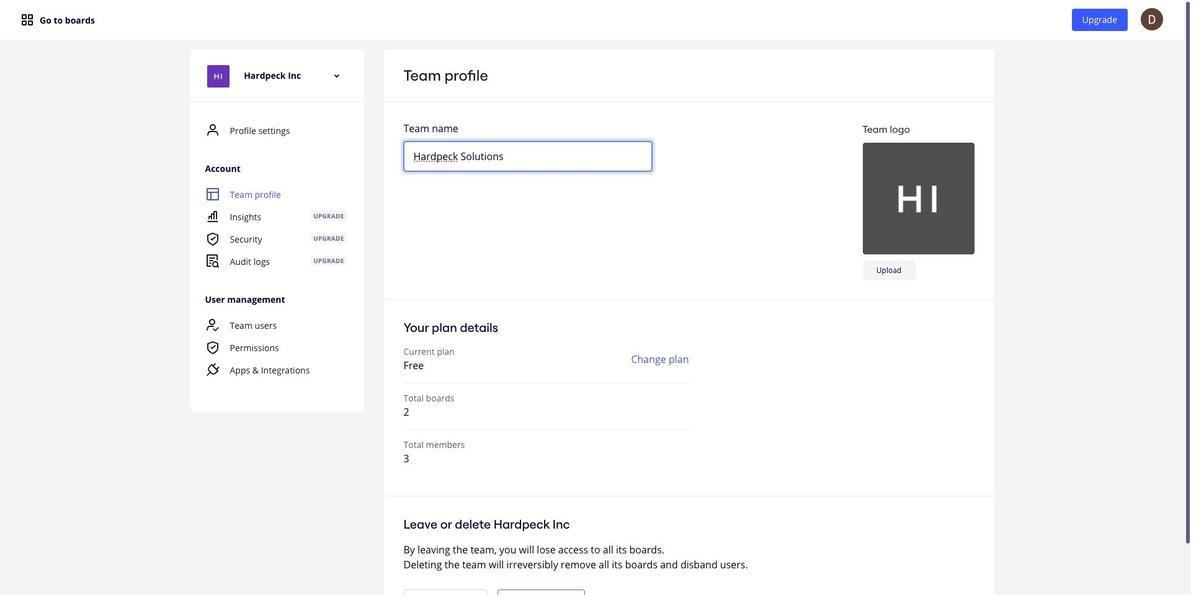 Task type: vqa. For each thing, say whether or not it's contained in the screenshot.
2nd menu from the bottom of the page
yes



Task type: locate. For each thing, give the bounding box(es) containing it.
user menu: dirk hardpeck image
[[1141, 8, 1164, 30]]

spagx image
[[20, 12, 35, 27]]

menu
[[190, 119, 362, 392], [190, 183, 362, 272], [190, 314, 362, 381]]

3 menu from the top
[[190, 314, 362, 381]]

None text field
[[404, 142, 652, 171]]



Task type: describe. For each thing, give the bounding box(es) containing it.
1 menu from the top
[[190, 119, 362, 392]]

2 menu from the top
[[190, 183, 362, 272]]

default profile avatar image
[[863, 143, 975, 254]]

menu bar element
[[0, 0, 1185, 40]]



